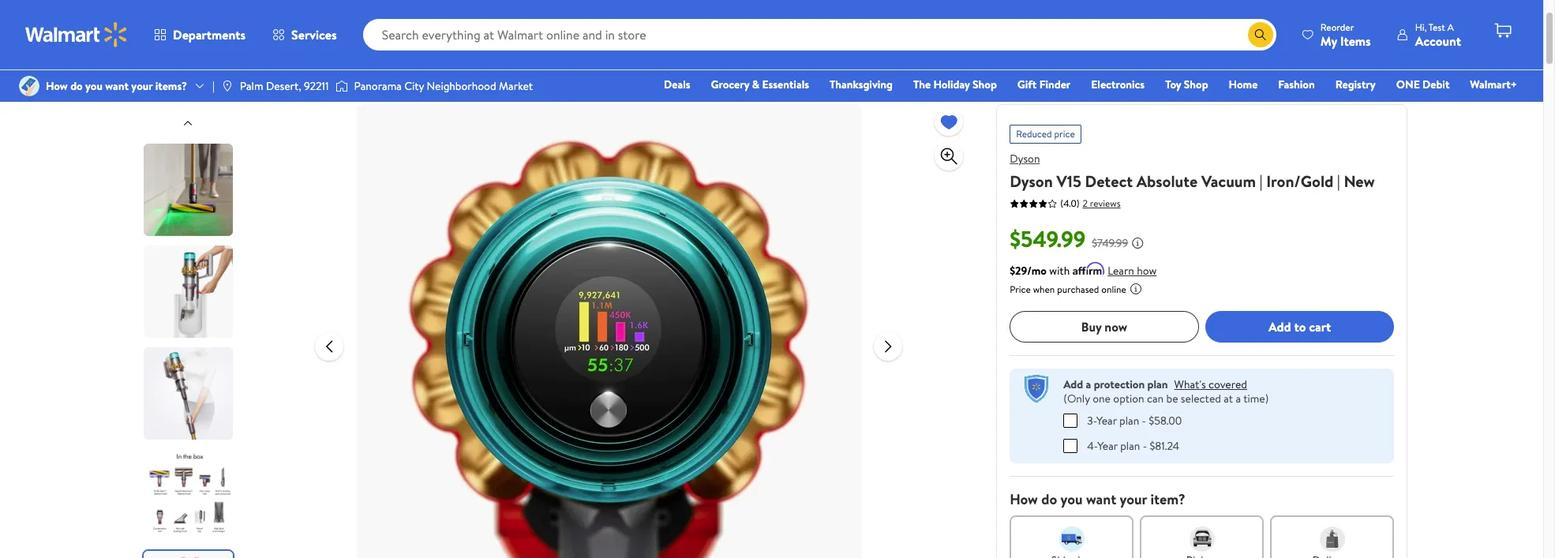 Task type: vqa. For each thing, say whether or not it's contained in the screenshot.
*Required fields
no



Task type: locate. For each thing, give the bounding box(es) containing it.
0 horizontal spatial your
[[131, 78, 153, 94]]

add inside add a protection plan what's covered (only one option can be selected at a time)
[[1064, 377, 1084, 392]]

4-
[[1087, 438, 1098, 454]]

add for add a protection plan what's covered (only one option can be selected at a time)
[[1064, 377, 1084, 392]]

/ left appliances
[[171, 9, 175, 25]]

vacuums,
[[250, 9, 295, 25]]

1 vertical spatial want
[[1086, 489, 1117, 509]]

home
[[135, 9, 165, 25], [1229, 77, 1258, 92]]

0 vertical spatial dyson
[[1010, 151, 1040, 167]]

(only
[[1064, 391, 1090, 407]]

do
[[70, 78, 83, 94], [1042, 489, 1057, 509]]

0 horizontal spatial how
[[46, 78, 68, 94]]

1 horizontal spatial do
[[1042, 489, 1057, 509]]

- left $58.00
[[1142, 413, 1147, 428]]

year down one
[[1097, 413, 1117, 428]]

dyson
[[1010, 151, 1040, 167], [1010, 171, 1053, 192]]

legal information image
[[1130, 283, 1142, 295]]

1 vertical spatial &
[[752, 77, 760, 92]]

vacuums
[[449, 9, 491, 25]]

at
[[1224, 391, 1234, 407]]

$749.99
[[1092, 235, 1129, 251]]

thanksgiving
[[830, 77, 893, 92]]

how
[[46, 78, 68, 94], [1010, 489, 1038, 509]]

 image right the "92211"
[[335, 78, 348, 94]]

what's
[[1175, 377, 1206, 392]]

1 horizontal spatial how
[[1010, 489, 1038, 509]]

- left the '$81.24'
[[1143, 438, 1147, 454]]

 image
[[19, 76, 39, 96]]

dyson v15 detect absolute vacuum | iron/gold | new - image 3 of 7 image
[[143, 246, 236, 338]]

your left item? at bottom right
[[1120, 489, 1147, 509]]

0 horizontal spatial  image
[[221, 80, 234, 92]]

plan down option
[[1120, 413, 1140, 428]]

1 horizontal spatial you
[[1061, 489, 1083, 509]]

want left items?
[[105, 78, 129, 94]]

1 vertical spatial do
[[1042, 489, 1057, 509]]

affirm image
[[1073, 262, 1105, 275]]

$29/mo
[[1010, 263, 1047, 279]]

shop right toy
[[1184, 77, 1209, 92]]

you up intent image for shipping
[[1061, 489, 1083, 509]]

online
[[1102, 283, 1127, 296]]

Walmart Site-Wide search field
[[363, 19, 1277, 51]]

how for how do you want your items?
[[46, 78, 68, 94]]

0 horizontal spatial /
[[171, 9, 175, 25]]

search icon image
[[1255, 28, 1267, 41]]

price when purchased online
[[1010, 283, 1127, 296]]

now
[[1105, 318, 1128, 335]]

cart contains 0 items total amount $0.00 image
[[1494, 21, 1513, 40]]

/
[[171, 9, 175, 25], [412, 9, 416, 25]]

4-Year plan - $81.24 checkbox
[[1064, 439, 1078, 453]]

0 vertical spatial year
[[1097, 413, 1117, 428]]

| left new
[[1338, 171, 1341, 192]]

2 / from the left
[[412, 9, 416, 25]]

0 vertical spatial want
[[105, 78, 129, 94]]

learn
[[1108, 263, 1135, 279]]

1 vertical spatial home
[[1229, 77, 1258, 92]]

shop right the holiday at the top right of the page
[[973, 77, 997, 92]]

1 horizontal spatial  image
[[335, 78, 348, 94]]

appliances
[[182, 9, 233, 25]]

buy
[[1082, 318, 1102, 335]]

plan right option
[[1148, 377, 1168, 392]]

0 horizontal spatial you
[[85, 78, 103, 94]]

0 horizontal spatial do
[[70, 78, 83, 94]]

0 vertical spatial home
[[135, 9, 165, 25]]

thanksgiving link
[[823, 76, 900, 93]]

1 vertical spatial home link
[[1222, 76, 1265, 93]]

Search search field
[[363, 19, 1277, 51]]

gift finder
[[1018, 77, 1071, 92]]

add inside button
[[1269, 318, 1292, 335]]

with
[[1050, 263, 1070, 279]]

a right at
[[1236, 391, 1241, 407]]

1 vertical spatial dyson
[[1010, 171, 1053, 192]]

| right vacuum
[[1260, 171, 1263, 192]]

1 vertical spatial year
[[1098, 438, 1118, 454]]

holiday
[[934, 77, 970, 92]]

want for items?
[[105, 78, 129, 94]]

0 horizontal spatial a
[[1086, 377, 1091, 392]]

you for how do you want your item?
[[1061, 489, 1083, 509]]

0 horizontal spatial add
[[1064, 377, 1084, 392]]

shop
[[973, 77, 997, 92], [1184, 77, 1209, 92]]

1 vertical spatial plan
[[1120, 413, 1140, 428]]

0 vertical spatial add
[[1269, 318, 1292, 335]]

& right grocery
[[752, 77, 760, 92]]

city
[[404, 78, 424, 94]]

vacuums, steamers & floor care / stick vacuums
[[250, 9, 491, 25]]

year down the 3-year plan - $58.00 at the bottom right
[[1098, 438, 1118, 454]]

1 vertical spatial your
[[1120, 489, 1147, 509]]

what's covered button
[[1175, 377, 1248, 392]]

registry link
[[1329, 76, 1383, 93]]

home down search icon
[[1229, 77, 1258, 92]]

home link left appliances
[[135, 9, 165, 25]]

/ right care on the top of the page
[[412, 9, 416, 25]]

home left appliances
[[135, 9, 165, 25]]

add a protection plan what's covered (only one option can be selected at a time)
[[1064, 377, 1269, 407]]

registry
[[1336, 77, 1376, 92]]

your for items?
[[131, 78, 153, 94]]

1 shop from the left
[[973, 77, 997, 92]]

$29/mo with
[[1010, 263, 1070, 279]]

| left palm
[[212, 78, 215, 94]]

-
[[1142, 413, 1147, 428], [1143, 438, 1147, 454]]

dyson v15 detect absolute vacuum | iron/gold | new - image 5 of 7 image
[[143, 449, 236, 542]]

0 vertical spatial -
[[1142, 413, 1147, 428]]

you
[[85, 78, 103, 94], [1061, 489, 1083, 509]]

home link down search icon
[[1222, 76, 1265, 93]]

1 vertical spatial add
[[1064, 377, 1084, 392]]

debit
[[1423, 77, 1450, 92]]

home for home / appliances
[[135, 9, 165, 25]]

plan down the 3-year plan - $58.00 at the bottom right
[[1121, 438, 1140, 454]]

your left items?
[[131, 78, 153, 94]]

1 horizontal spatial home link
[[1222, 76, 1265, 93]]

0 vertical spatial do
[[70, 78, 83, 94]]

do for how do you want your items?
[[70, 78, 83, 94]]

how do you want your item?
[[1010, 489, 1186, 509]]

hi, test a account
[[1416, 20, 1462, 49]]

add left to
[[1269, 318, 1292, 335]]

be
[[1167, 391, 1179, 407]]

reorder
[[1321, 20, 1354, 34]]

0 vertical spatial home link
[[135, 9, 165, 25]]

0 horizontal spatial |
[[212, 78, 215, 94]]

home / appliances
[[135, 9, 233, 25]]

1 vertical spatial how
[[1010, 489, 1038, 509]]

1 horizontal spatial /
[[412, 9, 416, 25]]

your for item?
[[1120, 489, 1147, 509]]

0 horizontal spatial want
[[105, 78, 129, 94]]

previous media item image
[[320, 337, 339, 356]]

steamers
[[298, 9, 342, 25]]

1 horizontal spatial add
[[1269, 318, 1292, 335]]

price
[[1055, 127, 1075, 141]]

the holiday shop link
[[906, 76, 1004, 93]]

deals link
[[657, 76, 698, 93]]

&
[[345, 9, 352, 25], [752, 77, 760, 92]]

2 reviews link
[[1080, 196, 1121, 210]]

0 vertical spatial how
[[46, 78, 68, 94]]

1 horizontal spatial home
[[1229, 77, 1258, 92]]

0 vertical spatial plan
[[1148, 377, 1168, 392]]

palm
[[240, 78, 263, 94]]

electronics link
[[1084, 76, 1152, 93]]

toy
[[1166, 77, 1182, 92]]

new
[[1344, 171, 1375, 192]]

0 vertical spatial you
[[85, 78, 103, 94]]

item?
[[1151, 489, 1186, 509]]

home link
[[135, 9, 165, 25], [1222, 76, 1265, 93]]

fashion link
[[1272, 76, 1322, 93]]

services button
[[259, 16, 350, 54]]

you down walmart image on the left of the page
[[85, 78, 103, 94]]

dyson down 'dyson' link
[[1010, 171, 1053, 192]]

 image for palm
[[221, 80, 234, 92]]

2 horizontal spatial |
[[1338, 171, 1341, 192]]

protection
[[1094, 377, 1145, 392]]

1 vertical spatial you
[[1061, 489, 1083, 509]]

1 horizontal spatial want
[[1086, 489, 1117, 509]]

reduced price
[[1016, 127, 1075, 141]]

 image
[[335, 78, 348, 94], [221, 80, 234, 92]]

dyson link
[[1010, 151, 1040, 167]]

2 dyson from the top
[[1010, 171, 1053, 192]]

how do you want your items?
[[46, 78, 187, 94]]

the holiday shop
[[914, 77, 997, 92]]

0 horizontal spatial shop
[[973, 77, 997, 92]]

dyson down "reduced"
[[1010, 151, 1040, 167]]

2 vertical spatial plan
[[1121, 438, 1140, 454]]

you for how do you want your items?
[[85, 78, 103, 94]]

grocery
[[711, 77, 750, 92]]

1 horizontal spatial shop
[[1184, 77, 1209, 92]]

 image left palm
[[221, 80, 234, 92]]

1 horizontal spatial your
[[1120, 489, 1147, 509]]

stick vacuums link
[[423, 9, 491, 25]]

add left one
[[1064, 377, 1084, 392]]

0 horizontal spatial &
[[345, 9, 352, 25]]

buy now
[[1082, 318, 1128, 335]]

want down the 4-
[[1086, 489, 1117, 509]]

walmart+ link
[[1463, 76, 1525, 93]]

1 vertical spatial -
[[1143, 438, 1147, 454]]

& left floor
[[345, 9, 352, 25]]

0 vertical spatial your
[[131, 78, 153, 94]]

a left one
[[1086, 377, 1091, 392]]

0 horizontal spatial home
[[135, 9, 165, 25]]



Task type: describe. For each thing, give the bounding box(es) containing it.
account
[[1416, 32, 1462, 49]]

walmart image
[[25, 22, 128, 47]]

floor
[[355, 9, 380, 25]]

panorama city neighborhood market
[[354, 78, 533, 94]]

learn more about strikethrough prices image
[[1132, 237, 1144, 250]]

want for item?
[[1086, 489, 1117, 509]]

3-
[[1087, 413, 1097, 428]]

covered
[[1209, 377, 1248, 392]]

v15
[[1057, 171, 1082, 192]]

option
[[1114, 391, 1145, 407]]

dyson dyson v15 detect absolute vacuum | iron/gold | new
[[1010, 151, 1375, 192]]

- for $81.24
[[1143, 438, 1147, 454]]

next media item image
[[879, 337, 898, 356]]

market
[[499, 78, 533, 94]]

fashion
[[1279, 77, 1315, 92]]

to
[[1295, 318, 1306, 335]]

plan inside add a protection plan what's covered (only one option can be selected at a time)
[[1148, 377, 1168, 392]]

previous image image
[[182, 117, 194, 129]]

add for add to cart
[[1269, 318, 1292, 335]]

intent image for pickup image
[[1190, 526, 1215, 552]]

desert,
[[266, 78, 301, 94]]

 image for panorama
[[335, 78, 348, 94]]

learn how
[[1108, 263, 1157, 279]]

0 horizontal spatial home link
[[135, 9, 165, 25]]

one
[[1093, 391, 1111, 407]]

departments
[[173, 26, 246, 43]]

selected
[[1181, 391, 1221, 407]]

(4.0)
[[1061, 197, 1080, 210]]

home for home
[[1229, 77, 1258, 92]]

$58.00
[[1149, 413, 1182, 428]]

gift finder link
[[1011, 76, 1078, 93]]

plan for $81.24
[[1121, 438, 1140, 454]]

hi,
[[1416, 20, 1427, 34]]

do for how do you want your item?
[[1042, 489, 1057, 509]]

absolute
[[1137, 171, 1198, 192]]

gift
[[1018, 77, 1037, 92]]

dyson v15 detect absolute vacuum | iron/gold | new - image 4 of 7 image
[[143, 347, 236, 440]]

how for how do you want your item?
[[1010, 489, 1038, 509]]

- for $58.00
[[1142, 413, 1147, 428]]

a
[[1448, 20, 1454, 34]]

price
[[1010, 283, 1031, 296]]

2
[[1083, 196, 1088, 210]]

dyson v15 detect absolute vacuum | iron/gold | new - image 2 of 7 image
[[143, 144, 236, 236]]

remove from favorites list, dyson v15 detect absolute vacuum | iron/gold | new image
[[940, 112, 959, 131]]

wpp logo image
[[1023, 375, 1051, 404]]

3-Year plan - $58.00 checkbox
[[1064, 413, 1078, 428]]

buy now button
[[1010, 311, 1199, 343]]

year for 4-
[[1098, 438, 1118, 454]]

stick
[[423, 9, 446, 25]]

toy shop
[[1166, 77, 1209, 92]]

can
[[1147, 391, 1164, 407]]

learn how button
[[1108, 263, 1157, 280]]

departments button
[[141, 16, 259, 54]]

year for 3-
[[1097, 413, 1117, 428]]

electronics
[[1091, 77, 1145, 92]]

iron/gold
[[1267, 171, 1334, 192]]

deals
[[664, 77, 691, 92]]

1 horizontal spatial &
[[752, 77, 760, 92]]

1 horizontal spatial |
[[1260, 171, 1263, 192]]

how
[[1137, 263, 1157, 279]]

palm desert, 92211
[[240, 78, 329, 94]]

detect
[[1085, 171, 1133, 192]]

plan for $58.00
[[1120, 413, 1140, 428]]

$549.99
[[1010, 223, 1086, 254]]

3-year plan - $58.00
[[1087, 413, 1182, 428]]

neighborhood
[[427, 78, 496, 94]]

92211
[[304, 78, 329, 94]]

one debit link
[[1390, 76, 1457, 93]]

cart
[[1309, 318, 1331, 335]]

dyson v15 detect absolute vacuum | iron/gold | new image
[[356, 104, 862, 558]]

4-year plan - $81.24
[[1087, 438, 1180, 454]]

grocery & essentials
[[711, 77, 809, 92]]

1 / from the left
[[171, 9, 175, 25]]

1 horizontal spatial a
[[1236, 391, 1241, 407]]

intent image for delivery image
[[1320, 526, 1345, 552]]

reorder my items
[[1321, 20, 1371, 49]]

panorama
[[354, 78, 402, 94]]

zoom image modal image
[[940, 147, 959, 166]]

dyson v15 detect absolute vacuum | iron/gold | new - image 6 of 7 image
[[143, 551, 236, 558]]

walmart+
[[1471, 77, 1518, 92]]

services
[[291, 26, 337, 43]]

reviews
[[1090, 196, 1121, 210]]

items
[[1341, 32, 1371, 49]]

time)
[[1244, 391, 1269, 407]]

items?
[[155, 78, 187, 94]]

2 shop from the left
[[1184, 77, 1209, 92]]

0 vertical spatial &
[[345, 9, 352, 25]]

grocery & essentials link
[[704, 76, 816, 93]]

vacuums, steamers & floor care link
[[250, 9, 406, 25]]

one debit
[[1397, 77, 1450, 92]]

essentials
[[762, 77, 809, 92]]

intent image for shipping image
[[1059, 526, 1085, 552]]

(4.0) 2 reviews
[[1061, 196, 1121, 210]]

1 dyson from the top
[[1010, 151, 1040, 167]]

$81.24
[[1150, 438, 1180, 454]]

finder
[[1040, 77, 1071, 92]]

add to cart
[[1269, 318, 1331, 335]]

vacuum
[[1202, 171, 1256, 192]]



